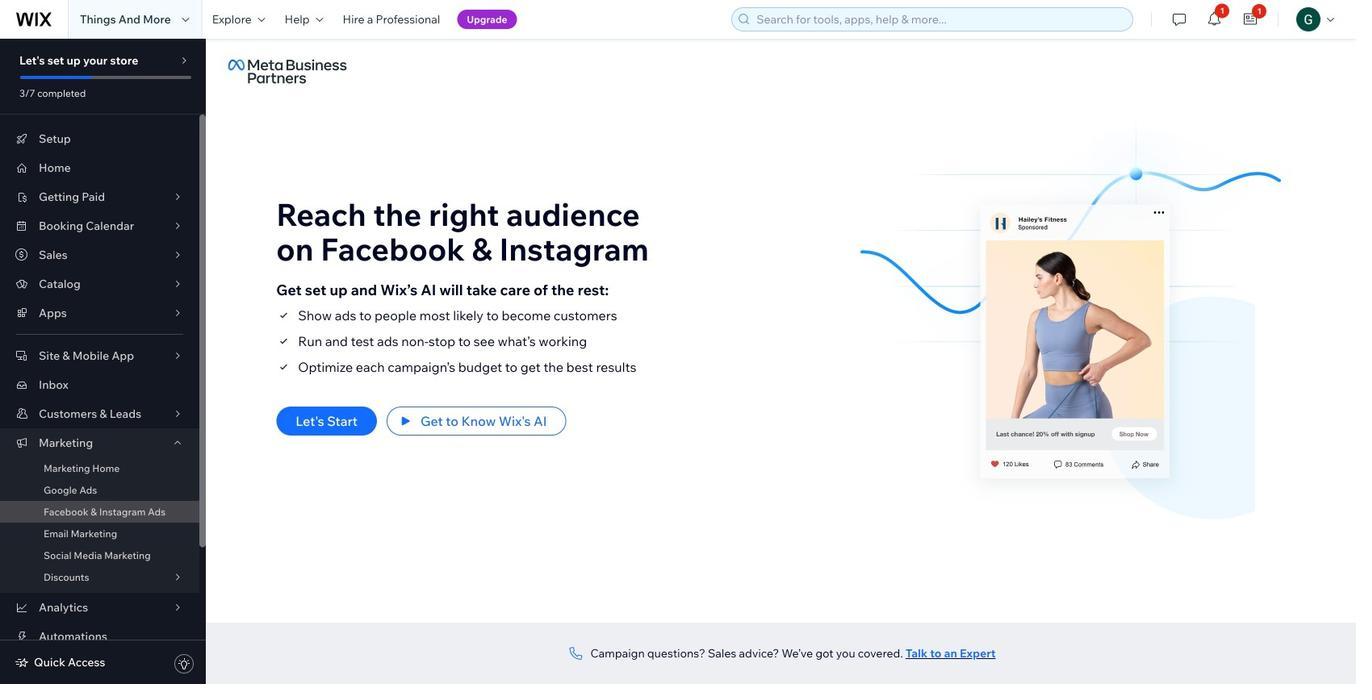 Task type: vqa. For each thing, say whether or not it's contained in the screenshot.
Policy
no



Task type: describe. For each thing, give the bounding box(es) containing it.
Search for tools, apps, help & more... field
[[752, 8, 1128, 31]]



Task type: locate. For each thing, give the bounding box(es) containing it.
sidebar element
[[0, 39, 206, 685]]



